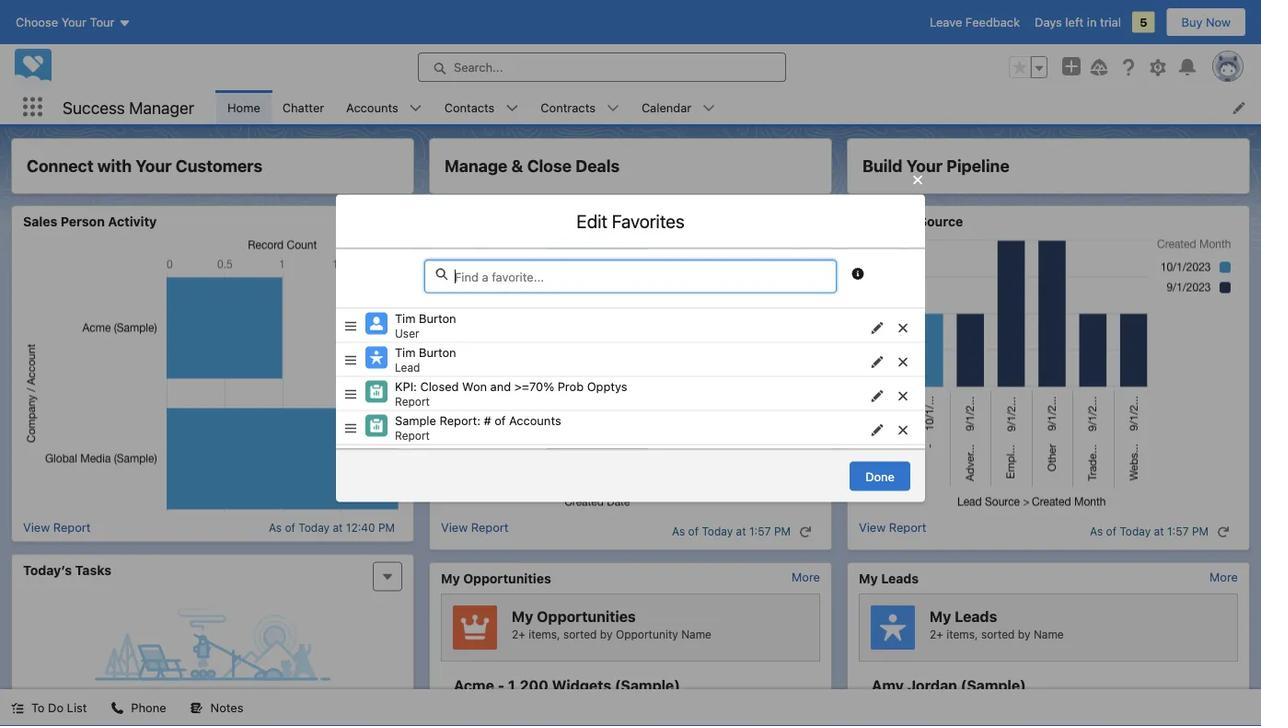 Task type: vqa. For each thing, say whether or not it's contained in the screenshot.
My related to My Opportunities 2+ items, sorted by Opportunity Name
yes



Task type: locate. For each thing, give the bounding box(es) containing it.
1 view report link from the left
[[23, 521, 91, 534]]

sample
[[395, 413, 436, 427]]

1 horizontal spatial your
[[906, 156, 943, 176]]

show more my opportunities records element
[[792, 570, 820, 584]]

trial
[[1100, 15, 1121, 29]]

items, inside my opportunities 2+ items, sorted by opportunity name
[[529, 628, 560, 641]]

0 vertical spatial tim
[[395, 311, 416, 325]]

by left opportunity
[[600, 628, 613, 641]]

1 horizontal spatial as of today at 1:​57 pm
[[1090, 525, 1209, 538]]

items, inside my leads 2+ items, sorted by name
[[947, 628, 978, 641]]

1 vertical spatial opportunities
[[537, 608, 636, 625]]

2+
[[512, 628, 525, 641], [930, 628, 943, 641]]

text default image
[[799, 526, 812, 539], [1217, 526, 1230, 539], [11, 702, 24, 715], [190, 702, 203, 715]]

2 name from the left
[[1034, 628, 1064, 641]]

list
[[67, 701, 87, 715]]

(sample) down opportunity
[[615, 677, 680, 695]]

leads
[[859, 214, 897, 229], [881, 571, 919, 586], [955, 608, 997, 625]]

view report link up today's on the bottom of page
[[23, 521, 91, 534]]

2+ for &
[[512, 628, 525, 641]]

kpi: closed won and >=70% prob opptys report
[[395, 379, 627, 408]]

with
[[97, 156, 132, 176]]

2 view report link from the left
[[441, 521, 509, 543]]

items,
[[529, 628, 560, 641], [947, 628, 978, 641]]

my opportunities
[[441, 571, 551, 586]]

more link
[[792, 570, 820, 584], [1210, 570, 1238, 584]]

report up my leads
[[889, 521, 926, 534]]

burton inside tim burton user
[[419, 311, 456, 325]]

report down kpi:
[[395, 395, 430, 408]]

accounts right chatter
[[346, 100, 398, 114]]

accounts list item
[[335, 90, 433, 124]]

report up "today's tasks"
[[53, 521, 91, 534]]

report down 'sample'
[[395, 429, 430, 442]]

1 horizontal spatial view
[[441, 521, 468, 534]]

1:​57 for manage & close deals
[[749, 525, 771, 538]]

view report link for customers
[[23, 521, 91, 534]]

0 vertical spatial accounts
[[346, 100, 398, 114]]

more link for manage & close deals
[[792, 570, 820, 584]]

1 view from the left
[[23, 521, 50, 534]]

opportunities inside my opportunities 2+ items, sorted by opportunity name
[[537, 608, 636, 625]]

opportunities
[[463, 571, 551, 586], [537, 608, 636, 625]]

view up 'my opportunities' at the left of the page
[[441, 521, 468, 534]]

1 items, from the left
[[529, 628, 560, 641]]

0 horizontal spatial as
[[269, 521, 282, 534]]

today
[[299, 521, 330, 534], [702, 525, 733, 538], [1120, 525, 1151, 538]]

0 vertical spatial opportunities
[[463, 571, 551, 586]]

text default image up show more my leads records element
[[1217, 526, 1230, 539]]

sorted up amy jordan (sample)
[[981, 628, 1015, 641]]

view report up today's on the bottom of page
[[23, 521, 91, 534]]

0 horizontal spatial sorted
[[563, 628, 597, 641]]

1 burton from the top
[[419, 311, 456, 325]]

do
[[48, 701, 64, 715]]

contracts link
[[530, 90, 607, 124]]

0 horizontal spatial (sample)
[[615, 677, 680, 695]]

sorted up 'widgets'
[[563, 628, 597, 641]]

to
[[31, 701, 45, 715]]

2+ inside my leads 2+ items, sorted by name
[[930, 628, 943, 641]]

view report link up my leads
[[859, 521, 926, 543]]

1 horizontal spatial (sample)
[[961, 677, 1026, 695]]

success manager
[[63, 97, 194, 117]]

view report up 'my opportunities' at the left of the page
[[441, 521, 509, 534]]

sales person activity
[[23, 214, 157, 229]]

2 horizontal spatial view report
[[859, 521, 926, 534]]

0 horizontal spatial at
[[333, 521, 343, 534]]

amy
[[872, 677, 904, 695]]

0 horizontal spatial more link
[[792, 570, 820, 584]]

2 horizontal spatial view
[[859, 521, 886, 534]]

0 horizontal spatial today
[[299, 521, 330, 534]]

your right the with at the left of the page
[[136, 156, 172, 176]]

name
[[681, 628, 712, 641], [1034, 628, 1064, 641]]

view up today's on the bottom of page
[[23, 521, 50, 534]]

acme
[[454, 677, 494, 695]]

items, up amy jordan (sample)
[[947, 628, 978, 641]]

sorted inside my opportunities 2+ items, sorted by opportunity name
[[563, 628, 597, 641]]

list
[[216, 90, 1261, 124]]

0 horizontal spatial items,
[[529, 628, 560, 641]]

0 horizontal spatial as of today at 1:​57 pm
[[672, 525, 791, 538]]

1:​57
[[749, 525, 771, 538], [1167, 525, 1189, 538]]

more for manage & close deals
[[792, 570, 820, 584]]

tim for tim burton user
[[395, 311, 416, 325]]

text default image left notes
[[190, 702, 203, 715]]

by inside my leads 2+ items, sorted by name
[[1018, 628, 1031, 641]]

0 horizontal spatial view
[[23, 521, 50, 534]]

2 your from the left
[[906, 156, 943, 176]]

2+ up 1,200
[[512, 628, 525, 641]]

0 horizontal spatial view report link
[[23, 521, 91, 534]]

2 horizontal spatial by
[[1018, 628, 1031, 641]]

2 tim from the top
[[395, 345, 416, 359]]

1 horizontal spatial name
[[1034, 628, 1064, 641]]

my for my leads
[[859, 571, 878, 586]]

2 burton from the top
[[419, 345, 456, 359]]

list containing home
[[216, 90, 1261, 124]]

2 more from the left
[[1210, 570, 1238, 584]]

0 horizontal spatial more
[[792, 570, 820, 584]]

0 horizontal spatial accounts
[[346, 100, 398, 114]]

2 horizontal spatial pm
[[1192, 525, 1209, 538]]

contacts
[[444, 100, 495, 114]]

items, for pipeline
[[947, 628, 978, 641]]

by up the amy jordan (sample) link
[[1018, 628, 1031, 641]]

name right opportunity
[[681, 628, 712, 641]]

closed
[[420, 379, 459, 393]]

tim up user
[[395, 311, 416, 325]]

amy jordan (sample) link
[[872, 675, 1225, 726]]

list box containing tim burton
[[336, 308, 925, 445]]

1 name from the left
[[681, 628, 712, 641]]

1 tim from the top
[[395, 311, 416, 325]]

my opportunities 2+ items, sorted by opportunity name
[[512, 608, 712, 641]]

2 view report from the left
[[441, 521, 509, 534]]

phone button
[[100, 690, 177, 726]]

sample report: # of accounts report
[[395, 413, 561, 442]]

by left source
[[900, 214, 915, 229]]

my for my leads 2+ items, sorted by name
[[930, 608, 951, 625]]

leads inside my leads 2+ items, sorted by name
[[955, 608, 997, 625]]

view down done
[[859, 521, 886, 534]]

sales
[[23, 214, 57, 229]]

view report link
[[23, 521, 91, 534], [441, 521, 509, 543], [859, 521, 926, 543]]

1 horizontal spatial 2+
[[930, 628, 943, 641]]

as for build your pipeline
[[1090, 525, 1103, 538]]

1 horizontal spatial accounts
[[509, 413, 561, 427]]

tim burton user
[[395, 311, 456, 340]]

leave
[[930, 15, 962, 29]]

2+ up jordan
[[930, 628, 943, 641]]

of inside the sample report: # of accounts report
[[495, 413, 506, 427]]

at
[[333, 521, 343, 534], [736, 525, 746, 538], [1154, 525, 1164, 538]]

report
[[395, 395, 430, 408], [395, 429, 430, 442], [53, 521, 91, 534], [471, 521, 509, 534], [889, 521, 926, 534]]

report:
[[440, 413, 481, 427]]

leads for my leads 2+ items, sorted by name
[[955, 608, 997, 625]]

name up the amy jordan (sample) link
[[1034, 628, 1064, 641]]

report up 'my opportunities' at the left of the page
[[471, 521, 509, 534]]

1 vertical spatial leads
[[881, 571, 919, 586]]

1 vertical spatial tim
[[395, 345, 416, 359]]

1 1:​57 from the left
[[749, 525, 771, 538]]

1 horizontal spatial view report
[[441, 521, 509, 534]]

as of today at 1:​57 pm
[[672, 525, 791, 538], [1090, 525, 1209, 538]]

3 view from the left
[[859, 521, 886, 534]]

build your pipeline
[[863, 156, 1010, 176]]

1 view report from the left
[[23, 521, 91, 534]]

0 vertical spatial burton
[[419, 311, 456, 325]]

burton
[[419, 311, 456, 325], [419, 345, 456, 359]]

my inside my opportunities 2+ items, sorted by opportunity name
[[512, 608, 533, 625]]

0 horizontal spatial name
[[681, 628, 712, 641]]

2 horizontal spatial view report link
[[859, 521, 926, 543]]

2 1:​57 from the left
[[1167, 525, 1189, 538]]

view
[[23, 521, 50, 534], [441, 521, 468, 534], [859, 521, 886, 534]]

tim inside tim burton lead
[[395, 345, 416, 359]]

sorted for close
[[563, 628, 597, 641]]

view report up my leads
[[859, 521, 926, 534]]

0 horizontal spatial your
[[136, 156, 172, 176]]

at for manage & close deals
[[736, 525, 746, 538]]

list box
[[336, 308, 925, 445]]

burton down tim burton user
[[419, 345, 456, 359]]

2 2+ from the left
[[930, 628, 943, 641]]

1 more link from the left
[[792, 570, 820, 584]]

2 sorted from the left
[[981, 628, 1015, 641]]

(sample) right jordan
[[961, 677, 1026, 695]]

1 as of today at 1:​57 pm from the left
[[672, 525, 791, 538]]

2 as of today at 1:​57 pm from the left
[[1090, 525, 1209, 538]]

group
[[1009, 56, 1048, 78]]

text default image left to
[[11, 702, 24, 715]]

2 horizontal spatial today
[[1120, 525, 1151, 538]]

1:​57 for build your pipeline
[[1167, 525, 1189, 538]]

1 more from the left
[[792, 570, 820, 584]]

2 horizontal spatial at
[[1154, 525, 1164, 538]]

sorted inside my leads 2+ items, sorted by name
[[981, 628, 1015, 641]]

2 horizontal spatial as
[[1090, 525, 1103, 538]]

report inside the sample report: # of accounts report
[[395, 429, 430, 442]]

1 horizontal spatial more
[[1210, 570, 1238, 584]]

more
[[792, 570, 820, 584], [1210, 570, 1238, 584]]

tasks
[[75, 562, 111, 578]]

manage & close deals
[[445, 156, 620, 176]]

1 horizontal spatial today
[[702, 525, 733, 538]]

tim up "lead"
[[395, 345, 416, 359]]

1 2+ from the left
[[512, 628, 525, 641]]

0 horizontal spatial view report
[[23, 521, 91, 534]]

my opportunities link
[[441, 570, 551, 586]]

chatter
[[282, 100, 324, 114]]

accounts down >=70%
[[509, 413, 561, 427]]

items, up 1,200
[[529, 628, 560, 641]]

burton inside tim burton lead
[[419, 345, 456, 359]]

1 horizontal spatial at
[[736, 525, 746, 538]]

0 horizontal spatial 1:​57
[[749, 525, 771, 538]]

1 horizontal spatial items,
[[947, 628, 978, 641]]

2+ inside my opportunities 2+ items, sorted by opportunity name
[[512, 628, 525, 641]]

tim
[[395, 311, 416, 325], [395, 345, 416, 359]]

1 vertical spatial burton
[[419, 345, 456, 359]]

(sample)
[[615, 677, 680, 695], [961, 677, 1026, 695]]

manager
[[129, 97, 194, 117]]

report for connect with your customers
[[53, 521, 91, 534]]

1 horizontal spatial sorted
[[981, 628, 1015, 641]]

2 vertical spatial leads
[[955, 608, 997, 625]]

0 horizontal spatial 2+
[[512, 628, 525, 641]]

1 horizontal spatial 1:​57
[[1167, 525, 1189, 538]]

done
[[865, 469, 895, 483]]

text default image
[[111, 702, 124, 715]]

more for build your pipeline
[[1210, 570, 1238, 584]]

by for build your pipeline
[[1018, 628, 1031, 641]]

pm for build
[[1192, 525, 1209, 538]]

1 horizontal spatial as
[[672, 525, 685, 538]]

2 more link from the left
[[1210, 570, 1238, 584]]

view report link up 'my opportunities' at the left of the page
[[441, 521, 509, 543]]

1 horizontal spatial pm
[[774, 525, 791, 538]]

by inside my opportunities 2+ items, sorted by opportunity name
[[600, 628, 613, 641]]

my
[[441, 571, 460, 586], [859, 571, 878, 586], [512, 608, 533, 625], [930, 608, 951, 625]]

report inside kpi: closed won and >=70% prob opptys report
[[395, 395, 430, 408]]

0 horizontal spatial by
[[600, 628, 613, 641]]

pm
[[378, 521, 395, 534], [774, 525, 791, 538], [1192, 525, 1209, 538]]

view report for customers
[[23, 521, 91, 534]]

2 view from the left
[[441, 521, 468, 534]]

1 sorted from the left
[[563, 628, 597, 641]]

by for manage & close deals
[[600, 628, 613, 641]]

1 vertical spatial accounts
[[509, 413, 561, 427]]

text default image inside the notes button
[[190, 702, 203, 715]]

your right build
[[906, 156, 943, 176]]

of
[[495, 413, 506, 427], [285, 521, 295, 534], [688, 525, 699, 538], [1106, 525, 1117, 538]]

contacts list item
[[433, 90, 530, 124]]

1 horizontal spatial view report link
[[441, 521, 509, 543]]

tim inside tim burton user
[[395, 311, 416, 325]]

my inside my leads 2+ items, sorted by name
[[930, 608, 951, 625]]

2 items, from the left
[[947, 628, 978, 641]]

burton up user
[[419, 311, 456, 325]]

report for manage & close deals
[[471, 521, 509, 534]]

1 horizontal spatial more link
[[1210, 570, 1238, 584]]



Task type: describe. For each thing, give the bounding box(es) containing it.
pipeline
[[947, 156, 1010, 176]]

0 horizontal spatial pm
[[378, 521, 395, 534]]

customers
[[176, 156, 262, 176]]

opptys
[[587, 379, 627, 393]]

leave feedback
[[930, 15, 1020, 29]]

report for build your pipeline
[[889, 521, 926, 534]]

3 view report link from the left
[[859, 521, 926, 543]]

search...
[[454, 60, 503, 74]]

buy now
[[1182, 15, 1231, 29]]

#
[[484, 413, 491, 427]]

2+ for your
[[930, 628, 943, 641]]

notes button
[[179, 690, 254, 726]]

name inside my leads 2+ items, sorted by name
[[1034, 628, 1064, 641]]

as of today at 12:​40 pm
[[269, 521, 395, 534]]

opportunities for my opportunities 2+ items, sorted by opportunity name
[[537, 608, 636, 625]]

my leads link
[[859, 570, 919, 586]]

contracts list item
[[530, 90, 631, 124]]

connect with your customers
[[27, 156, 262, 176]]

0 vertical spatial leads
[[859, 214, 897, 229]]

to do list
[[31, 701, 87, 715]]

home link
[[216, 90, 271, 124]]

tim burton lead
[[395, 345, 456, 374]]

buy
[[1182, 15, 1203, 29]]

buy now button
[[1166, 7, 1246, 37]]

edit
[[577, 210, 608, 232]]

at for build your pipeline
[[1154, 525, 1164, 538]]

in
[[1087, 15, 1097, 29]]

calendar list item
[[631, 90, 727, 124]]

name inside my opportunities 2+ items, sorted by opportunity name
[[681, 628, 712, 641]]

pm for manage
[[774, 525, 791, 538]]

home
[[227, 100, 260, 114]]

view for customers
[[23, 521, 50, 534]]

Find a favorite... search field
[[424, 260, 837, 293]]

close
[[527, 156, 572, 176]]

phone
[[131, 701, 166, 715]]

accounts link
[[335, 90, 409, 124]]

connect
[[27, 156, 94, 176]]

calendar link
[[631, 90, 703, 124]]

accounts inside list item
[[346, 100, 398, 114]]

jordan
[[908, 677, 957, 695]]

3 view report from the left
[[859, 521, 926, 534]]

acme - 1,200 widgets (sample)
[[454, 677, 680, 695]]

leads by source
[[859, 214, 963, 229]]

today's
[[23, 562, 72, 578]]

calendar
[[642, 100, 692, 114]]

leave feedback link
[[930, 15, 1020, 29]]

1 your from the left
[[136, 156, 172, 176]]

5
[[1140, 15, 1148, 29]]

favorites
[[612, 210, 685, 232]]

search... button
[[418, 52, 786, 82]]

acme - 1,200 widgets (sample) link
[[454, 675, 807, 726]]

as of today at 1:​57 pm for build your pipeline
[[1090, 525, 1209, 538]]

days
[[1035, 15, 1062, 29]]

and
[[490, 379, 511, 393]]

left
[[1065, 15, 1084, 29]]

build
[[863, 156, 903, 176]]

edit favorites
[[577, 210, 685, 232]]

my leads 2+ items, sorted by name
[[930, 608, 1064, 641]]

now
[[1206, 15, 1231, 29]]

&
[[511, 156, 523, 176]]

my for my opportunities
[[441, 571, 460, 586]]

view report for deals
[[441, 521, 509, 534]]

to do list button
[[0, 690, 98, 726]]

>=70%
[[514, 379, 554, 393]]

deals
[[576, 156, 620, 176]]

sorted for pipeline
[[981, 628, 1015, 641]]

done button
[[850, 462, 910, 491]]

today for manage & close deals
[[702, 525, 733, 538]]

as for manage & close deals
[[672, 525, 685, 538]]

text default image inside to do list "button"
[[11, 702, 24, 715]]

chatter link
[[271, 90, 335, 124]]

person
[[61, 214, 105, 229]]

accounts inside the sample report: # of accounts report
[[509, 413, 561, 427]]

leads for my leads
[[881, 571, 919, 586]]

lead
[[395, 361, 420, 374]]

1 horizontal spatial by
[[900, 214, 915, 229]]

more link for build your pipeline
[[1210, 570, 1238, 584]]

feedback
[[966, 15, 1020, 29]]

opportunities for my opportunities
[[463, 571, 551, 586]]

as of today at 1:​57 pm for manage & close deals
[[672, 525, 791, 538]]

burton for tim burton user
[[419, 311, 456, 325]]

my leads
[[859, 571, 919, 586]]

user
[[395, 327, 419, 340]]

view for deals
[[441, 521, 468, 534]]

widgets
[[552, 677, 611, 695]]

kpi:
[[395, 379, 417, 393]]

contracts
[[541, 100, 596, 114]]

success
[[63, 97, 125, 117]]

manage
[[445, 156, 508, 176]]

tim for tim burton lead
[[395, 345, 416, 359]]

12:​40
[[346, 521, 375, 534]]

notes
[[210, 701, 243, 715]]

burton for tim burton lead
[[419, 345, 456, 359]]

amy jordan (sample)
[[872, 677, 1026, 695]]

view report link for deals
[[441, 521, 509, 543]]

my for my opportunities 2+ items, sorted by opportunity name
[[512, 608, 533, 625]]

2 (sample) from the left
[[961, 677, 1026, 695]]

1 (sample) from the left
[[615, 677, 680, 695]]

show more my leads records element
[[1210, 570, 1238, 584]]

won
[[462, 379, 487, 393]]

text default image up show more my opportunities records element
[[799, 526, 812, 539]]

activity
[[108, 214, 157, 229]]

1,200
[[508, 677, 548, 695]]

opportunity
[[616, 628, 678, 641]]

today's tasks
[[23, 562, 111, 578]]

days left in trial
[[1035, 15, 1121, 29]]

today for build your pipeline
[[1120, 525, 1151, 538]]

-
[[498, 677, 505, 695]]

contacts link
[[433, 90, 506, 124]]

source
[[918, 214, 963, 229]]

prob
[[558, 379, 584, 393]]

items, for close
[[529, 628, 560, 641]]



